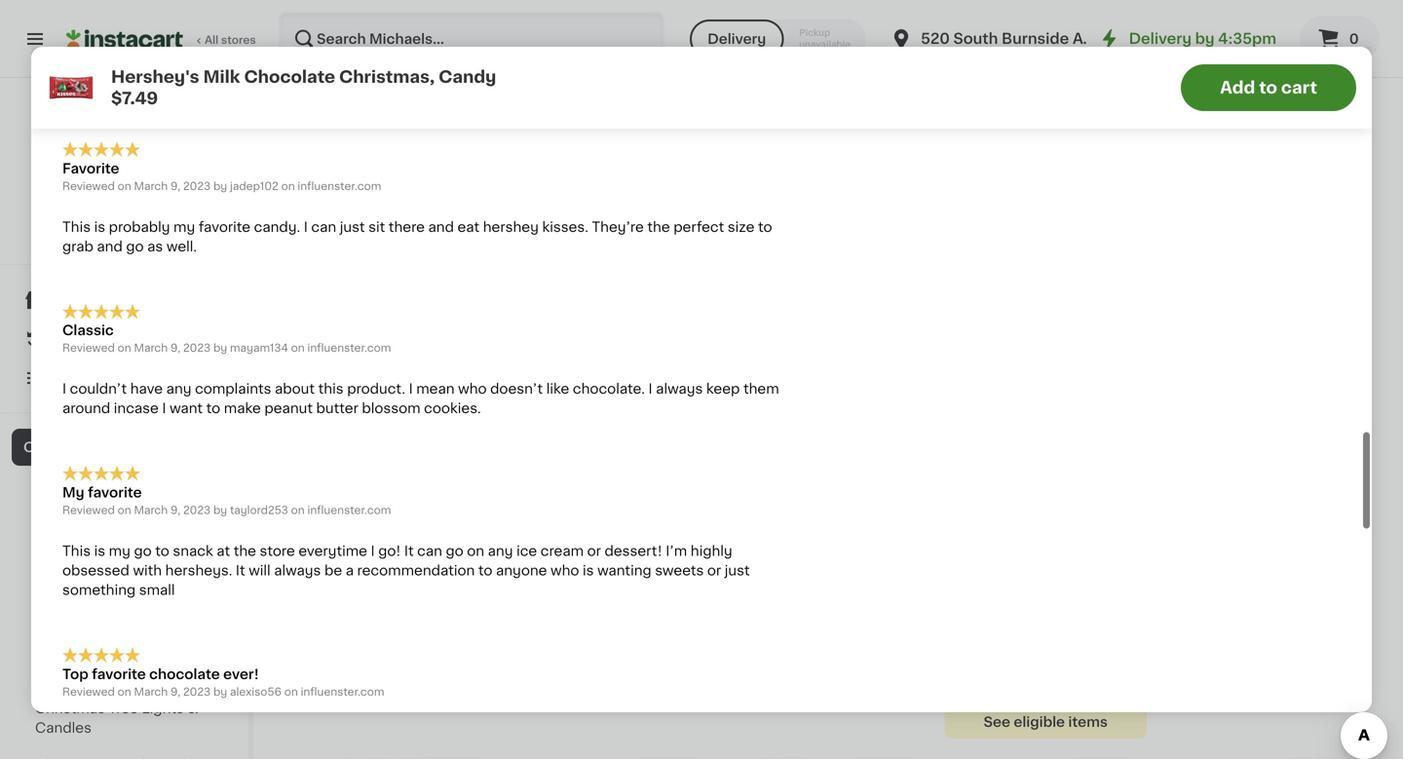 Task type: describe. For each thing, give the bounding box(es) containing it.
3
[[292, 689, 299, 699]]

want
[[170, 402, 203, 415]]

lists
[[55, 371, 88, 385]]

guarantee
[[150, 236, 207, 247]]

decorations
[[109, 515, 193, 528]]

michaels link
[[81, 101, 167, 211]]

perfect inside this is probably my favorite candy. i can just sit there and eat hershey kisses. they're the perfect size to grab and go as well.
[[674, 220, 724, 234]]

promotion.]
[[325, 38, 406, 52]]

all stores
[[205, 35, 256, 45]]

hershey
[[483, 220, 539, 234]]

product group containing 8
[[510, 0, 712, 279]]

100% satisfaction guarantee button
[[30, 230, 218, 249]]

i inside this is probably my favorite candy. i can just sit there and eat hershey kisses. they're the perfect size to grab and go as well.
[[304, 220, 308, 234]]

of
[[296, 38, 310, 52]]

0 horizontal spatial so
[[378, 58, 394, 72]]

occasion
[[62, 77, 125, 91]]

about
[[275, 382, 315, 396]]

cart
[[1281, 79, 1318, 96]]

add button left the keep on the right
[[631, 380, 706, 415]]

9, inside the top favorite chocolate ever! reviewed on march 9, 2023 by alexiso56 on influenster.com
[[171, 687, 180, 697]]

christmas for christmas tree lights & candles
[[35, 702, 105, 715]]

i left want
[[162, 402, 166, 415]]

9, inside my favorite reviewed on march 9, 2023 by taylord253 on influenster.com
[[171, 505, 180, 516]]

incase
[[114, 402, 159, 415]]

9, inside 'favorite reviewed on march 9, 2023 by jadep102 on influenster.com'
[[171, 181, 180, 191]]

favorite for top
[[92, 668, 146, 681]]

hersheys.
[[165, 564, 232, 578]]

favorite
[[62, 162, 119, 175]]

add to cart
[[1220, 79, 1318, 96]]

scissors
[[608, 229, 666, 242]]

add button left doesn't
[[413, 380, 488, 415]]

reviewed inside classic reviewed on march 9, 2023 by mayam134 on influenster.com
[[62, 343, 115, 353]]

there
[[275, 58, 314, 72]]

hershey's
[[111, 69, 199, 85]]

product group containing 32
[[292, 0, 494, 263]]

add button up the hersheys
[[413, 0, 488, 32]]

everytime
[[299, 544, 367, 558]]

christmas decorations link
[[12, 503, 237, 540]]

and down review
[[128, 77, 154, 91]]

just inside this is probably my favorite candy. i can just sit there and eat hershey kisses. they're the perfect size to grab and go as well.
[[340, 220, 365, 234]]

part
[[265, 38, 293, 52]]

christmas for christmas stockings & tree skirts & collars
[[35, 645, 105, 659]]

grab
[[62, 240, 93, 253]]

christmas for christmas ornaments & tree toppers
[[35, 552, 105, 565]]

is inside this is probably my favorite candy. i can just sit there and eat hershey kisses. they're the perfect size to grab and go as well.
[[94, 220, 105, 234]]

tree for christmas stockings & tree skirts & collars
[[194, 645, 224, 659]]

by inside the top favorite chocolate ever! reviewed on march 9, 2023 by alexiso56 on influenster.com
[[213, 687, 227, 697]]

milk
[[203, 69, 240, 85]]

8
[[521, 203, 535, 223]]

christmas ornaments & tree toppers link
[[12, 540, 237, 596]]

add button up 0
[[1283, 0, 1359, 32]]

delivery for delivery
[[708, 32, 766, 46]]

again
[[98, 332, 137, 346]]

2023 inside my favorite reviewed on march 9, 2023 by taylord253 on influenster.com
[[183, 505, 211, 516]]

go inside this is probably my favorite candy. i can just sit there and eat hershey kisses. they're the perfect size to grab and go as well.
[[126, 240, 144, 253]]

the inside this is my go to snack at the store everytime i go! it can go on any ice cream or dessert! i'm highly obsessed with hersheys. it will always be a recommendation to anyone who is wanting sweets or just something small
[[234, 544, 256, 558]]

stockings
[[109, 645, 177, 659]]

just inside this is my go to snack at the store everytime i go! it can go on any ice cream or dessert! i'm highly obsessed with hersheys. it will always be a recommendation to anyone who is wanting sweets or just something small
[[725, 564, 750, 578]]

hershey's milk chocolate christmas, candy $7.49
[[111, 69, 496, 107]]

peanut
[[264, 402, 313, 415]]

tree for christmas ornaments & tree toppers
[[35, 571, 65, 585]]

1 horizontal spatial so
[[552, 38, 568, 52]]

[this
[[62, 38, 96, 52]]

mayam134
[[230, 343, 288, 353]]

chocolate.
[[573, 382, 645, 396]]

4:35pm
[[1218, 32, 1277, 46]]

0 horizontal spatial they
[[576, 58, 610, 72]]

purpose
[[547, 229, 605, 242]]

at
[[217, 544, 230, 558]]

avenue
[[1073, 32, 1129, 46]]

ornaments
[[109, 552, 185, 565]]

christmas tree lights & candles
[[35, 702, 198, 735]]

toppers
[[68, 571, 124, 585]]

ghirardelli
[[727, 229, 797, 242]]

influenster.com inside classic reviewed on march 9, 2023 by mayam134 on influenster.com
[[307, 343, 391, 353]]

they're
[[592, 220, 644, 234]]

0 vertical spatial they
[[696, 38, 730, 52]]

anyone
[[496, 564, 547, 578]]

march inside my favorite reviewed on march 9, 2023 by taylord253 on influenster.com
[[134, 505, 168, 516]]

1 horizontal spatial or
[[707, 564, 721, 578]]

any inside [this review was collected as part of a promotion.] hersheys kisses are so fun and delicious. they are the prefect size for a yummy treat. there shape is so unique, adding to the fun. they are perfect for any occasion and everyday.
[[715, 58, 740, 72]]

mean
[[416, 382, 455, 396]]

this is my go to snack at the store everytime i go! it can go on any ice cream or dessert! i'm highly obsessed with hersheys. it will always be a recommendation to anyone who is wanting sweets or just something small
[[62, 544, 750, 597]]

ice
[[517, 544, 537, 558]]

my inside this is probably my favorite candy. i can just sit there and eat hershey kisses. they're the perfect size to grab and go as well.
[[174, 220, 195, 234]]

and left eat
[[428, 220, 454, 234]]

dessert!
[[605, 544, 662, 558]]

go up recommendation
[[446, 544, 464, 558]]

will
[[249, 564, 271, 578]]

to up with in the bottom left of the page
[[155, 544, 169, 558]]

stores
[[221, 35, 256, 45]]

i couldn't have any complaints about this product.  i mean who doesn't like chocolate.  i always keep them around incase i want to make peanut butter blossom cookies.
[[62, 382, 779, 415]]

keep
[[706, 382, 740, 396]]

all stores link
[[66, 12, 257, 66]]

chocolate inside hershey's milk chocolate christmas, candy $7.49
[[244, 69, 335, 85]]

on right mayam134
[[291, 343, 305, 353]]

kisses
[[479, 38, 523, 52]]

christmas stockings & tree skirts & collars link
[[12, 633, 237, 690]]

eligible
[[1014, 715, 1065, 729]]

see eligible items
[[984, 715, 1108, 729]]

0 horizontal spatial or
[[587, 544, 601, 558]]

size inside [this review was collected as part of a promotion.] hersheys kisses are so fun and delicious. they are the prefect size for a yummy treat. there shape is so unique, adding to the fun. they are perfect for any occasion and everyday.
[[116, 58, 143, 72]]

everyday
[[58, 217, 110, 228]]

is up obsessed
[[94, 544, 105, 558]]

was
[[147, 38, 174, 52]]

any inside this is my go to snack at the store everytime i go! it can go on any ice cream or dessert! i'm highly obsessed with hersheys. it will always be a recommendation to anyone who is wanting sweets or just something small
[[488, 544, 513, 558]]

100% satisfaction guarantee
[[50, 236, 207, 247]]

christmas,
[[339, 69, 435, 85]]

trees
[[109, 478, 146, 491]]

christmas trees
[[35, 478, 146, 491]]

candles
[[35, 721, 92, 735]]

christmas for christmas decorations
[[35, 515, 105, 528]]

by left 4:35pm
[[1195, 32, 1215, 46]]

my
[[62, 486, 84, 500]]

skirts
[[35, 665, 74, 678]]

520 south burnside avenue
[[921, 32, 1129, 46]]

michaels
[[93, 194, 156, 208]]

32 crayola inspiration art case
[[292, 203, 484, 242]]

case
[[448, 229, 484, 242]]

buy it again link
[[12, 320, 237, 359]]

520
[[921, 32, 950, 46]]

always inside this is my go to snack at the store everytime i go! it can go on any ice cream or dessert! i'm highly obsessed with hersheys. it will always be a recommendation to anyone who is wanting sweets or just something small
[[274, 564, 321, 578]]

hersheys
[[409, 38, 475, 52]]

520 south burnside avenue button
[[890, 12, 1129, 66]]

on up lists 'link'
[[118, 343, 131, 353]]

1 horizontal spatial a
[[314, 38, 322, 52]]

& up chocolate
[[180, 645, 191, 659]]

who inside this is my go to snack at the store everytime i go! it can go on any ice cream or dessert! i'm highly obsessed with hersheys. it will always be a recommendation to anyone who is wanting sweets or just something small
[[551, 564, 579, 578]]

3 ct
[[292, 689, 313, 699]]

influenster.com inside my favorite reviewed on march 9, 2023 by taylord253 on influenster.com
[[307, 505, 391, 516]]

prefect
[[62, 58, 112, 72]]

& inside christmas ornaments & tree toppers
[[189, 552, 200, 565]]

well.
[[166, 240, 197, 253]]

kisses.
[[542, 220, 589, 234]]

and down the everyday store prices
[[97, 240, 123, 253]]

adding
[[452, 58, 499, 72]]

the inside this is probably my favorite candy. i can just sit there and eat hershey kisses. they're the perfect size to grab and go as well.
[[647, 220, 670, 234]]

march inside 'favorite reviewed on march 9, 2023 by jadep102 on influenster.com'
[[134, 181, 168, 191]]

is down cream
[[583, 564, 594, 578]]

size inside this is probably my favorite candy. i can just sit there and eat hershey kisses. they're the perfect size to grab and go as well.
[[728, 220, 755, 234]]

inspiration
[[349, 229, 421, 242]]



Task type: locate. For each thing, give the bounding box(es) containing it.
3 ct button
[[292, 375, 494, 702]]

2 vertical spatial any
[[488, 544, 513, 558]]

just down highly
[[725, 564, 750, 578]]

top favorite chocolate ever! reviewed on march 9, 2023 by alexiso56 on influenster.com
[[62, 668, 384, 697]]

go up with in the bottom left of the page
[[134, 544, 152, 558]]

1 reviewed from the top
[[62, 181, 115, 191]]

2023
[[183, 181, 211, 191], [183, 343, 211, 353], [183, 505, 211, 516], [183, 687, 211, 697]]

store inside this is my go to snack at the store everytime i go! it can go on any ice cream or dessert! i'm highly obsessed with hersheys. it will always be a recommendation to anyone who is wanting sweets or just something small
[[260, 544, 295, 558]]

are down delicious.
[[613, 58, 635, 72]]

reviewed down classic
[[62, 343, 115, 353]]

perfect inside [this review was collected as part of a promotion.] hersheys kisses are so fun and delicious. they are the prefect size for a yummy treat. there shape is so unique, adding to the fun. they are perfect for any occasion and everyday.
[[638, 58, 689, 72]]

small
[[139, 583, 175, 597]]

eat
[[458, 220, 480, 234]]

2 reviewed from the top
[[62, 343, 115, 353]]

march
[[134, 181, 168, 191], [134, 343, 168, 353], [134, 505, 168, 516], [134, 687, 168, 697]]

0 vertical spatial or
[[587, 544, 601, 558]]

can inside this is probably my favorite candy. i can just sit there and eat hershey kisses. they're the perfect size to grab and go as well.
[[311, 220, 336, 234]]

1 horizontal spatial are
[[613, 58, 635, 72]]

candy
[[439, 69, 496, 85]]

product.
[[347, 382, 405, 396]]

1 horizontal spatial my
[[174, 220, 195, 234]]

as up the treat.
[[246, 38, 261, 52]]

christmas inside christmas ornaments & tree toppers
[[35, 552, 105, 565]]

0 vertical spatial any
[[715, 58, 740, 72]]

this up 100%
[[62, 220, 91, 234]]

christmas up toppers in the bottom of the page
[[35, 552, 105, 565]]

tree inside christmas tree lights & candles
[[109, 702, 138, 715]]

and
[[598, 38, 623, 52], [128, 77, 154, 91], [428, 220, 454, 234], [97, 240, 123, 253]]

christmas inside christmas stockings & tree skirts & collars
[[35, 645, 105, 659]]

tree inside christmas ornaments & tree toppers
[[35, 571, 65, 585]]

perfect
[[638, 58, 689, 72], [674, 220, 724, 234]]

2023 inside classic reviewed on march 9, 2023 by mayam134 on influenster.com
[[183, 343, 211, 353]]

christmas for christmas trees
[[35, 478, 105, 491]]

0 horizontal spatial my
[[109, 544, 131, 558]]

have
[[130, 382, 163, 396]]

everyday.
[[157, 77, 225, 91]]

delivery for delivery by 4:35pm
[[1129, 32, 1192, 46]]

1 vertical spatial my
[[109, 544, 131, 558]]

this inside this is probably my favorite candy. i can just sit there and eat hershey kisses. they're the perfect size to grab and go as well.
[[62, 220, 91, 234]]

0 horizontal spatial store
[[113, 217, 142, 228]]

classic reviewed on march 9, 2023 by mayam134 on influenster.com
[[62, 324, 391, 353]]

all
[[205, 35, 219, 45]]

9, up prices
[[171, 181, 180, 191]]

who inside i couldn't have any complaints about this product.  i mean who doesn't like chocolate.  i always keep them around incase i want to make peanut butter blossom cookies.
[[458, 382, 487, 396]]

1 horizontal spatial as
[[246, 38, 261, 52]]

& right skirts
[[77, 665, 88, 678]]

1 this from the top
[[62, 220, 91, 234]]

ct
[[302, 689, 313, 699]]

0 vertical spatial a
[[314, 38, 322, 52]]

christmas inside 'link'
[[23, 441, 96, 454]]

multi
[[510, 229, 544, 242]]

delivery button
[[690, 19, 784, 58]]

3 2023 from the top
[[183, 505, 211, 516]]

by inside classic reviewed on march 9, 2023 by mayam134 on influenster.com
[[213, 343, 227, 353]]

reviewed inside 'favorite reviewed on march 9, 2023 by jadep102 on influenster.com'
[[62, 181, 115, 191]]

2 2023 from the top
[[183, 343, 211, 353]]

and right fun
[[598, 38, 623, 52]]

instacart logo image
[[66, 27, 183, 51]]

2 horizontal spatial tree
[[194, 645, 224, 659]]

★★★★★
[[62, 142, 140, 157], [62, 142, 140, 157], [62, 304, 140, 319], [62, 304, 140, 319], [62, 466, 140, 482], [62, 466, 140, 482], [62, 648, 140, 663], [62, 648, 140, 663]]

1 vertical spatial always
[[274, 564, 321, 578]]

by inside 'favorite reviewed on march 9, 2023 by jadep102 on influenster.com'
[[213, 181, 227, 191]]

4 2023 from the top
[[183, 687, 211, 697]]

on down collars
[[118, 687, 131, 697]]

wanting
[[597, 564, 652, 578]]

favorite inside this is probably my favorite candy. i can just sit there and eat hershey kisses. they're the perfect size to grab and go as well.
[[199, 220, 251, 234]]

&
[[189, 552, 200, 565], [180, 645, 191, 659], [77, 665, 88, 678], [187, 702, 198, 715]]

4 march from the top
[[134, 687, 168, 697]]

0 horizontal spatial a
[[169, 58, 177, 72]]

1 vertical spatial this
[[62, 544, 91, 558]]

by left mayam134
[[213, 343, 227, 353]]

by left taylord253
[[213, 505, 227, 516]]

items
[[1069, 715, 1108, 729]]

i inside this is my go to snack at the store everytime i go! it can go on any ice cream or dessert! i'm highly obsessed with hersheys. it will always be a recommendation to anyone who is wanting sweets or just something small
[[371, 544, 375, 558]]

shop link
[[12, 281, 237, 320]]

tree up chocolate
[[194, 645, 224, 659]]

add button
[[413, 0, 488, 32], [1283, 0, 1359, 32], [413, 380, 488, 415], [631, 380, 706, 415]]

2 for from the left
[[693, 58, 712, 72]]

$7.49
[[111, 90, 158, 107]]

1 vertical spatial any
[[166, 382, 192, 396]]

march down the trees
[[134, 505, 168, 516]]

1 vertical spatial as
[[147, 240, 163, 253]]

christmas down around
[[23, 441, 96, 454]]

like
[[547, 382, 570, 396]]

go!
[[378, 544, 401, 558]]

2 horizontal spatial a
[[346, 564, 354, 578]]

9, inside classic reviewed on march 9, 2023 by mayam134 on influenster.com
[[171, 343, 180, 353]]

0 vertical spatial store
[[113, 217, 142, 228]]

perfect down delicious.
[[638, 58, 689, 72]]

by down ever!
[[213, 687, 227, 697]]

always left the keep on the right
[[656, 382, 703, 396]]

chocolate inside the 10 ghirardelli peppermint bark chocolate squares
[[727, 248, 798, 262]]

1 vertical spatial it
[[236, 564, 245, 578]]

0 horizontal spatial always
[[274, 564, 321, 578]]

9,
[[171, 181, 180, 191], [171, 343, 180, 353], [171, 505, 180, 516], [171, 687, 180, 697]]

my
[[174, 220, 195, 234], [109, 544, 131, 558]]

couldn't
[[70, 382, 127, 396]]

so
[[552, 38, 568, 52], [378, 58, 394, 72]]

can up recommendation
[[417, 544, 442, 558]]

influenster.com up everytime
[[307, 505, 391, 516]]

a inside this is my go to snack at the store everytime i go! it can go on any ice cream or dessert! i'm highly obsessed with hersheys. it will always be a recommendation to anyone who is wanting sweets or just something small
[[346, 564, 354, 578]]

see
[[984, 715, 1011, 729]]

2 vertical spatial a
[[346, 564, 354, 578]]

christmas trees link
[[12, 466, 237, 503]]

christmas for christmas
[[23, 441, 96, 454]]

i up around
[[62, 382, 66, 396]]

any inside i couldn't have any complaints about this product.  i mean who doesn't like chocolate.  i always keep them around incase i want to make peanut butter blossom cookies.
[[166, 382, 192, 396]]

1 vertical spatial chocolate
[[727, 248, 798, 262]]

1 horizontal spatial delivery
[[1129, 32, 1192, 46]]

1 for from the left
[[146, 58, 165, 72]]

0 vertical spatial can
[[311, 220, 336, 234]]

can right "candy." on the left of page
[[311, 220, 336, 234]]

squares
[[802, 248, 858, 262]]

1 vertical spatial tree
[[194, 645, 224, 659]]

on left 'ice'
[[467, 544, 484, 558]]

reviewed inside my favorite reviewed on march 9, 2023 by taylord253 on influenster.com
[[62, 505, 115, 516]]

1 horizontal spatial tree
[[109, 702, 138, 715]]

2023 inside the top favorite chocolate ever! reviewed on march 9, 2023 by alexiso56 on influenster.com
[[183, 687, 211, 697]]

1 vertical spatial so
[[378, 58, 394, 72]]

everyday store prices link
[[58, 214, 190, 230]]

or
[[587, 544, 601, 558], [707, 564, 721, 578]]

top
[[62, 668, 88, 681]]

0 vertical spatial always
[[656, 382, 703, 396]]

yummy
[[180, 58, 232, 72]]

1 vertical spatial a
[[169, 58, 177, 72]]

chocolate down part on the top left of page
[[244, 69, 335, 85]]

influenster.com up this in the bottom left of the page
[[307, 343, 391, 353]]

can inside this is my go to snack at the store everytime i go! it can go on any ice cream or dessert! i'm highly obsessed with hersheys. it will always be a recommendation to anyone who is wanting sweets or just something small
[[417, 544, 442, 558]]

0 button
[[1300, 16, 1380, 62]]

add inside add to cart button
[[1220, 79, 1256, 96]]

3 march from the top
[[134, 505, 168, 516]]

fun
[[572, 38, 594, 52]]

0 horizontal spatial chocolate
[[244, 69, 335, 85]]

to inside i couldn't have any complaints about this product.  i mean who doesn't like chocolate.  i always keep them around incase i want to make peanut butter blossom cookies.
[[206, 402, 220, 415]]

32
[[303, 203, 330, 223]]

my favorite reviewed on march 9, 2023 by taylord253 on influenster.com
[[62, 486, 391, 516]]

influenster.com up 32
[[298, 181, 381, 191]]

0 horizontal spatial are
[[527, 38, 548, 52]]

to inside this is probably my favorite candy. i can just sit there and eat hershey kisses. they're the perfect size to grab and go as well.
[[758, 220, 772, 234]]

store up 100% satisfaction guarantee button
[[113, 217, 142, 228]]

1 horizontal spatial it
[[404, 544, 414, 558]]

1 vertical spatial they
[[576, 58, 610, 72]]

2 march from the top
[[134, 343, 168, 353]]

tree inside christmas stockings & tree skirts & collars
[[194, 645, 224, 659]]

christmas decorations
[[35, 515, 193, 528]]

0 horizontal spatial delivery
[[708, 32, 766, 46]]

2 9, from the top
[[171, 343, 180, 353]]

my inside this is my go to snack at the store everytime i go! it can go on any ice cream or dessert! i'm highly obsessed with hersheys. it will always be a recommendation to anyone who is wanting sweets or just something small
[[109, 544, 131, 558]]

2 horizontal spatial are
[[733, 38, 755, 52]]

candy.
[[254, 220, 300, 234]]

product group
[[292, 0, 494, 263], [510, 0, 712, 279], [727, 0, 929, 298], [945, 0, 1147, 283], [1162, 0, 1364, 355], [292, 375, 494, 702], [510, 375, 712, 664]]

1 horizontal spatial for
[[693, 58, 712, 72]]

influenster.com inside the top favorite chocolate ever! reviewed on march 9, 2023 by alexiso56 on influenster.com
[[301, 687, 384, 697]]

2 horizontal spatial any
[[715, 58, 740, 72]]

march inside the top favorite chocolate ever! reviewed on march 9, 2023 by alexiso56 on influenster.com
[[134, 687, 168, 697]]

None search field
[[279, 12, 665, 66]]

christmas inside christmas tree lights & candles
[[35, 702, 105, 715]]

butter
[[316, 402, 358, 415]]

chocolate
[[244, 69, 335, 85], [727, 248, 798, 262]]

0 vertical spatial size
[[116, 58, 143, 72]]

by left the jadep102
[[213, 181, 227, 191]]

unique,
[[398, 58, 448, 72]]

tree left toppers in the bottom of the page
[[35, 571, 65, 585]]

just left sit at left top
[[340, 220, 365, 234]]

3 9, from the top
[[171, 505, 180, 516]]

my up guarantee
[[174, 220, 195, 234]]

0 vertical spatial tree
[[35, 571, 65, 585]]

it
[[404, 544, 414, 558], [236, 564, 245, 578]]

0 vertical spatial as
[[246, 38, 261, 52]]

to left anyone
[[478, 564, 493, 578]]

reviewed down top
[[62, 687, 115, 697]]

service type group
[[690, 19, 866, 58]]

1 horizontal spatial size
[[728, 220, 755, 234]]

1 horizontal spatial can
[[417, 544, 442, 558]]

a right of on the left of page
[[314, 38, 322, 52]]

alexiso56
[[230, 687, 282, 697]]

this inside this is my go to snack at the store everytime i go! it can go on any ice cream or dessert! i'm highly obsessed with hersheys. it will always be a recommendation to anyone who is wanting sweets or just something small
[[62, 544, 91, 558]]

i left "mean"
[[409, 382, 413, 396]]

this for this is probably my favorite candy. i can just sit there and eat hershey kisses. they're the perfect size to grab and go as well.
[[62, 220, 91, 234]]

so up fun.
[[552, 38, 568, 52]]

delivery inside delivery by 4:35pm link
[[1129, 32, 1192, 46]]

march up michaels
[[134, 181, 168, 191]]

christmas ornaments & tree toppers
[[35, 552, 200, 585]]

there
[[389, 220, 425, 234]]

is down promotion.]
[[363, 58, 375, 72]]

south
[[954, 32, 998, 46]]

1 horizontal spatial store
[[260, 544, 295, 558]]

it
[[86, 332, 95, 346]]

to inside [this review was collected as part of a promotion.] hersheys kisses are so fun and delicious. they are the prefect size for a yummy treat. there shape is so unique, adding to the fun. they are perfect for any occasion and everyday.
[[503, 58, 517, 72]]

1 vertical spatial or
[[707, 564, 721, 578]]

9, up snack
[[171, 505, 180, 516]]

is inside [this review was collected as part of a promotion.] hersheys kisses are so fun and delicious. they are the prefect size for a yummy treat. there shape is so unique, adding to the fun. they are perfect for any occasion and everyday.
[[363, 58, 375, 72]]

1 horizontal spatial chocolate
[[727, 248, 798, 262]]

on right the jadep102
[[281, 181, 295, 191]]

3 reviewed from the top
[[62, 505, 115, 516]]

1 horizontal spatial always
[[656, 382, 703, 396]]

christmas left the trees
[[35, 478, 105, 491]]

burnside
[[1002, 32, 1069, 46]]

favorite up guarantee
[[199, 220, 251, 234]]

on up michaels
[[118, 181, 131, 191]]

1 vertical spatial just
[[725, 564, 750, 578]]

0 horizontal spatial for
[[146, 58, 165, 72]]

2 this from the top
[[62, 544, 91, 558]]

1 9, from the top
[[171, 181, 180, 191]]

favorite for my
[[88, 486, 142, 500]]

2023 left the jadep102
[[183, 181, 211, 191]]

1 2023 from the top
[[183, 181, 211, 191]]

0 horizontal spatial size
[[116, 58, 143, 72]]

0 vertical spatial my
[[174, 220, 195, 234]]

1 vertical spatial size
[[728, 220, 755, 234]]

go down probably
[[126, 240, 144, 253]]

perfect left '10'
[[674, 220, 724, 234]]

to inside button
[[1259, 79, 1278, 96]]

1 horizontal spatial any
[[488, 544, 513, 558]]

it right go!
[[404, 544, 414, 558]]

tree down collars
[[109, 702, 138, 715]]

reviewed down my
[[62, 505, 115, 516]]

who up cookies.
[[458, 382, 487, 396]]

snack
[[173, 544, 213, 558]]

as inside [this review was collected as part of a promotion.] hersheys kisses are so fun and delicious. they are the prefect size for a yummy treat. there shape is so unique, adding to the fun. they are perfect for any occasion and everyday.
[[246, 38, 261, 52]]

i left go!
[[371, 544, 375, 558]]

2023 up complaints
[[183, 343, 211, 353]]

1 horizontal spatial they
[[696, 38, 730, 52]]

they down fun
[[576, 58, 610, 72]]

ever!
[[223, 668, 259, 681]]

it left the will
[[236, 564, 245, 578]]

on left the ct
[[284, 687, 298, 697]]

9, right 'again' at the top left of page
[[171, 343, 180, 353]]

1 horizontal spatial who
[[551, 564, 579, 578]]

delivery right delicious.
[[708, 32, 766, 46]]

shop
[[55, 293, 91, 307]]

on down christmas trees link
[[118, 505, 131, 516]]

on inside this is my go to snack at the store everytime i go! it can go on any ice cream or dessert! i'm highly obsessed with hersheys. it will always be a recommendation to anyone who is wanting sweets or just something small
[[467, 544, 484, 558]]

2023 down chocolate
[[183, 687, 211, 697]]

reviewed inside the top favorite chocolate ever! reviewed on march 9, 2023 by alexiso56 on influenster.com
[[62, 687, 115, 697]]

product group containing 10
[[727, 0, 929, 298]]

any
[[715, 58, 740, 72], [166, 382, 192, 396], [488, 544, 513, 558]]

to down the kisses
[[503, 58, 517, 72]]

are up fun.
[[527, 38, 548, 52]]

0 horizontal spatial can
[[311, 220, 336, 234]]

0 horizontal spatial who
[[458, 382, 487, 396]]

1 horizontal spatial just
[[725, 564, 750, 578]]

favorite down stockings
[[92, 668, 146, 681]]

1 vertical spatial favorite
[[88, 486, 142, 500]]

favorite inside the top favorite chocolate ever! reviewed on march 9, 2023 by alexiso56 on influenster.com
[[92, 668, 146, 681]]

to left cart
[[1259, 79, 1278, 96]]

1 vertical spatial perfect
[[674, 220, 724, 234]]

& inside christmas tree lights & candles
[[187, 702, 198, 715]]

2 vertical spatial tree
[[109, 702, 138, 715]]

2 vertical spatial favorite
[[92, 668, 146, 681]]

on right taylord253
[[291, 505, 305, 516]]

& left at on the left bottom of the page
[[189, 552, 200, 565]]

march up lights
[[134, 687, 168, 697]]

0 vertical spatial it
[[404, 544, 414, 558]]

0 horizontal spatial as
[[147, 240, 163, 253]]

1 vertical spatial can
[[417, 544, 442, 558]]

blossom
[[362, 402, 421, 415]]

obsessed
[[62, 564, 130, 578]]

by inside my favorite reviewed on march 9, 2023 by taylord253 on influenster.com
[[213, 505, 227, 516]]

collars
[[92, 665, 140, 678]]

are right delicious.
[[733, 38, 755, 52]]

4 reviewed from the top
[[62, 687, 115, 697]]

to right want
[[206, 402, 220, 415]]

0 vertical spatial just
[[340, 220, 365, 234]]

8 multi purpose scissors
[[510, 203, 666, 242]]

fun.
[[546, 58, 572, 72]]

1 vertical spatial who
[[551, 564, 579, 578]]

march inside classic reviewed on march 9, 2023 by mayam134 on influenster.com
[[134, 343, 168, 353]]

0 horizontal spatial tree
[[35, 571, 65, 585]]

reviewed down favorite at top left
[[62, 181, 115, 191]]

0 vertical spatial favorite
[[199, 220, 251, 234]]

highly
[[691, 544, 733, 558]]

favorite inside my favorite reviewed on march 9, 2023 by taylord253 on influenster.com
[[88, 486, 142, 500]]

0 vertical spatial chocolate
[[244, 69, 335, 85]]

delivery inside delivery button
[[708, 32, 766, 46]]

as down prices
[[147, 240, 163, 253]]

i right chocolate.
[[649, 382, 653, 396]]

buy
[[55, 332, 82, 346]]

christmas up candles
[[35, 702, 105, 715]]

2023 inside 'favorite reviewed on march 9, 2023 by jadep102 on influenster.com'
[[183, 181, 211, 191]]

them
[[744, 382, 779, 396]]

a down was
[[169, 58, 177, 72]]

0 horizontal spatial any
[[166, 382, 192, 396]]

9, down chocolate
[[171, 687, 180, 697]]

the
[[758, 38, 781, 52], [520, 58, 543, 72], [647, 220, 670, 234], [234, 544, 256, 558]]

my down christmas decorations link
[[109, 544, 131, 558]]

to left peppermint on the top right of page
[[758, 220, 772, 234]]

lights
[[142, 702, 184, 715]]

4 9, from the top
[[171, 687, 180, 697]]

be
[[325, 564, 342, 578]]

or down highly
[[707, 564, 721, 578]]

0 horizontal spatial it
[[236, 564, 245, 578]]

favorite reviewed on march 9, 2023 by jadep102 on influenster.com
[[62, 162, 381, 191]]

0 vertical spatial who
[[458, 382, 487, 396]]

add to cart button
[[1181, 64, 1357, 111]]

this up obsessed
[[62, 544, 91, 558]]

is up satisfaction
[[94, 220, 105, 234]]

1 march from the top
[[134, 181, 168, 191]]

favorite up christmas decorations
[[88, 486, 142, 500]]

prices
[[144, 217, 179, 228]]

0 vertical spatial perfect
[[638, 58, 689, 72]]

always inside i couldn't have any complaints about this product.  i mean who doesn't like chocolate.  i always keep them around incase i want to make peanut butter blossom cookies.
[[656, 382, 703, 396]]

this for this is my go to snack at the store everytime i go! it can go on any ice cream or dessert! i'm highly obsessed with hersheys. it will always be a recommendation to anyone who is wanting sweets or just something small
[[62, 544, 91, 558]]

michaels logo image
[[81, 101, 167, 187]]

influenster.com inside 'favorite reviewed on march 9, 2023 by jadep102 on influenster.com'
[[298, 181, 381, 191]]

as inside this is probably my favorite candy. i can just sit there and eat hershey kisses. they're the perfect size to grab and go as well.
[[147, 240, 163, 253]]

store up the will
[[260, 544, 295, 558]]

0 vertical spatial this
[[62, 220, 91, 234]]

classic
[[62, 324, 114, 337]]

0 horizontal spatial just
[[340, 220, 365, 234]]

delivery left 4:35pm
[[1129, 32, 1192, 46]]

chocolate down ghirardelli
[[727, 248, 798, 262]]

march up lists 'link'
[[134, 343, 168, 353]]

1 vertical spatial store
[[260, 544, 295, 558]]

delicious.
[[627, 38, 692, 52]]

to
[[503, 58, 517, 72], [1259, 79, 1278, 96], [758, 220, 772, 234], [206, 402, 220, 415], [155, 544, 169, 558], [478, 564, 493, 578]]

2023 up snack
[[183, 505, 211, 516]]

buy it again
[[55, 332, 137, 346]]

0 vertical spatial so
[[552, 38, 568, 52]]

tree
[[35, 571, 65, 585], [194, 645, 224, 659], [109, 702, 138, 715]]



Task type: vqa. For each thing, say whether or not it's contained in the screenshot.
logo to the left
no



